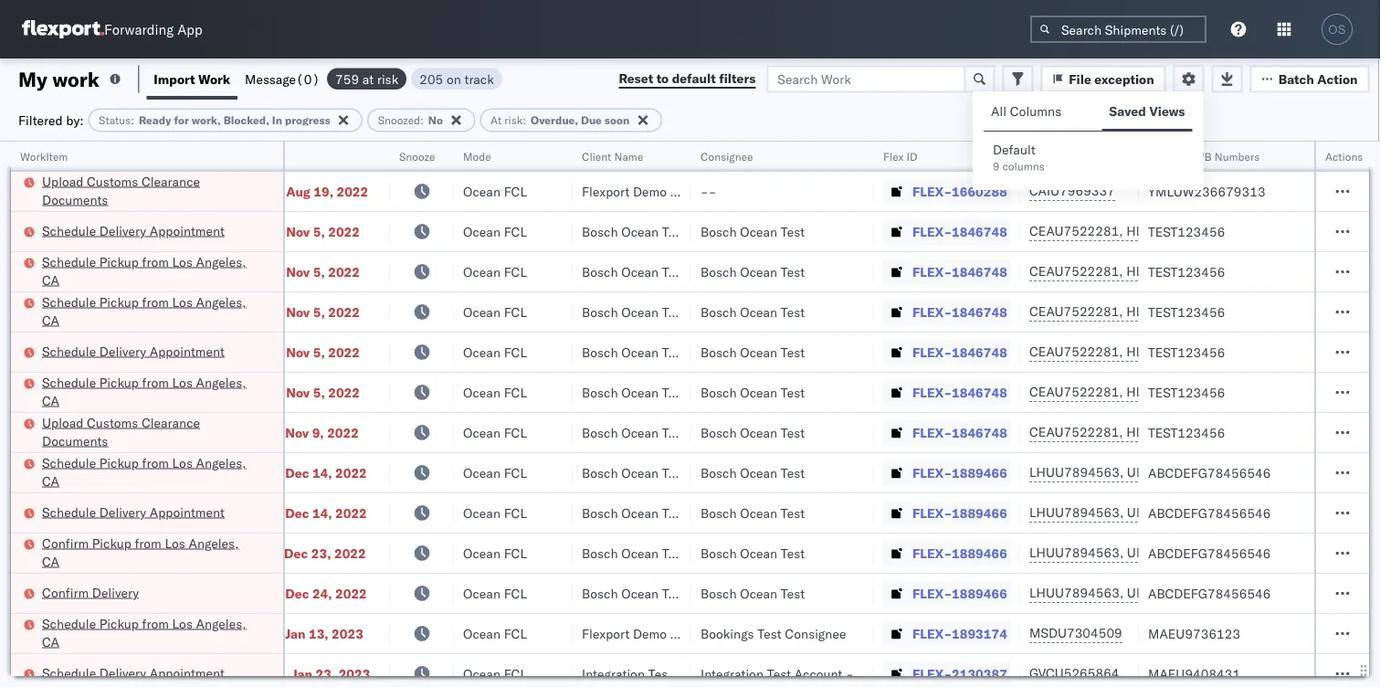 Task type: describe. For each thing, give the bounding box(es) containing it.
my
[[18, 66, 47, 91]]

schedule delivery appointment for the schedule delivery appointment link corresponding to 2nd schedule delivery appointment button from the top
[[42, 343, 225, 359]]

snooze
[[399, 149, 435, 163]]

6 1846748 from the top
[[952, 425, 1008, 441]]

4 am from the top
[[229, 304, 250, 320]]

1 1846748 from the top
[[952, 223, 1008, 239]]

9,
[[312, 425, 324, 441]]

4 ceau7522281, from the top
[[1030, 344, 1124, 360]]

integration test account - karl lagerfeld
[[701, 666, 939, 682]]

angeles, inside confirm pickup from los angeles, ca
[[189, 535, 239, 551]]

1 lhuu7894563, from the top
[[1030, 464, 1124, 480]]

status
[[99, 113, 131, 127]]

1 uetu5238478 from the top
[[1128, 464, 1217, 480]]

id
[[907, 149, 918, 163]]

5 am from the top
[[229, 344, 250, 360]]

5 flex-1846748 from the top
[[913, 384, 1008, 400]]

flex id
[[884, 149, 918, 163]]

13,
[[309, 626, 329, 642]]

delivery for confirm delivery button
[[92, 584, 139, 600]]

9 fcl from the top
[[504, 505, 527, 521]]

import
[[154, 71, 195, 87]]

schedule delivery appointment link for fourth schedule delivery appointment button from the bottom
[[42, 222, 225, 240]]

app
[[177, 21, 203, 38]]

los for the confirm pickup from los angeles, ca link
[[165, 535, 185, 551]]

Search Work text field
[[767, 65, 966, 93]]

1 hlxu8034992 from the top
[[1224, 223, 1314, 239]]

24,
[[312, 585, 332, 601]]

3 ceau7522281, from the top
[[1030, 303, 1124, 319]]

snoozed
[[378, 113, 420, 127]]

4 flex-1846748 from the top
[[913, 344, 1008, 360]]

10 resize handle column header from the left
[[1348, 142, 1370, 687]]

my work
[[18, 66, 99, 91]]

flex-1660288
[[913, 183, 1008, 199]]

3 hlxu6269489, from the top
[[1127, 303, 1221, 319]]

appointment for second schedule delivery appointment button from the bottom's the schedule delivery appointment link
[[150, 504, 225, 520]]

10:30
[[198, 666, 234, 682]]

msdu7304509
[[1030, 625, 1123, 641]]

1:00
[[198, 425, 226, 441]]

3 hlxu8034992 from the top
[[1224, 303, 1314, 319]]

resize handle column header for consignee
[[853, 142, 875, 687]]

2 1:59 am cdt, nov 5, 2022 from the top
[[198, 264, 360, 280]]

4 ceau7522281, hlxu6269489, hlxu8034992 from the top
[[1030, 344, 1314, 360]]

4 ocean fcl from the top
[[463, 304, 527, 320]]

no
[[428, 113, 443, 127]]

karl
[[858, 666, 881, 682]]

resize handle column header for workitem
[[261, 142, 283, 687]]

aug
[[286, 183, 311, 199]]

1:59 am cst, jan 13, 2023
[[198, 626, 364, 642]]

work,
[[192, 113, 221, 127]]

6:00 pm cst, dec 23, 2022
[[198, 545, 366, 561]]

delivery for 2nd schedule delivery appointment button from the top
[[99, 343, 146, 359]]

0 horizontal spatial risk
[[377, 71, 399, 87]]

3 1:59 from the top
[[198, 304, 226, 320]]

1893174
[[952, 626, 1008, 642]]

all columns button
[[984, 95, 1073, 131]]

5 schedule from the top
[[42, 374, 96, 390]]

action
[[1318, 71, 1359, 87]]

3 lhuu7894563, uetu5238478 from the top
[[1030, 545, 1217, 561]]

los for second schedule pickup from los angeles, ca link from the bottom of the page
[[172, 455, 193, 471]]

2 14, from the top
[[312, 505, 332, 521]]

at
[[363, 71, 374, 87]]

4 1:59 from the top
[[198, 344, 226, 360]]

resize handle column header for deadline
[[368, 142, 390, 687]]

import work button
[[147, 58, 238, 100]]

Search Shipments (/) text field
[[1031, 16, 1207, 43]]

confirm pickup from los angeles, ca button
[[42, 534, 260, 573]]

1 cdt, from the top
[[253, 183, 283, 199]]

8:00 am cst, dec 24, 2022
[[198, 585, 367, 601]]

9 ocean fcl from the top
[[463, 505, 527, 521]]

confirm delivery button
[[42, 584, 139, 604]]

filters
[[719, 70, 756, 86]]

cst, down 1:00 am cst, nov 9, 2022
[[253, 465, 282, 481]]

4 uetu5238478 from the top
[[1128, 585, 1217, 601]]

cst, up 6:00 pm cst, dec 23, 2022
[[253, 505, 282, 521]]

file
[[1070, 71, 1092, 87]]

2023 for 10:30 pm cst, jan 23, 2023
[[339, 666, 371, 682]]

exception
[[1095, 71, 1155, 87]]

schedule delivery appointment link for second schedule delivery appointment button from the bottom
[[42, 503, 225, 521]]

2 flex-1846748 from the top
[[913, 264, 1008, 280]]

ca for 3rd schedule pickup from los angeles, ca link
[[42, 393, 59, 409]]

mode button
[[454, 145, 555, 164]]

schedule pickup from los angeles, ca for 3rd schedule pickup from los angeles, ca link
[[42, 374, 246, 409]]

los for fifth schedule pickup from los angeles, ca link from the bottom of the page
[[172, 254, 193, 270]]

8 flex- from the top
[[913, 465, 952, 481]]

3 schedule delivery appointment button from the top
[[42, 503, 225, 523]]

2 demo from the top
[[633, 626, 667, 642]]

6 hlxu6269489, from the top
[[1127, 424, 1221, 440]]

consignee up account
[[785, 626, 847, 642]]

2 1889466 from the top
[[952, 505, 1008, 521]]

from for 4th schedule pickup from los angeles, ca link from the bottom
[[142, 294, 169, 310]]

2 upload customs clearance documents button from the top
[[42, 414, 260, 452]]

6 ocean fcl from the top
[[463, 384, 527, 400]]

3 : from the left
[[523, 113, 526, 127]]

2 1:59 from the top
[[198, 264, 226, 280]]

6 flex-1846748 from the top
[[913, 425, 1008, 441]]

soon
[[605, 113, 630, 127]]

clearance for second upload customs clearance documents button from the top of the page
[[142, 414, 200, 430]]

6 test123456 from the top
[[1149, 425, 1226, 441]]

1 flex- from the top
[[913, 183, 952, 199]]

cst, up '1:59 am cst, jan 13, 2023'
[[253, 585, 282, 601]]

7 am from the top
[[229, 425, 250, 441]]

3 schedule from the top
[[42, 294, 96, 310]]

caiu7969337
[[1030, 183, 1116, 199]]

appointment for the schedule delivery appointment link corresponding to 2nd schedule delivery appointment button from the top
[[150, 343, 225, 359]]

1 abcdefg78456546 from the top
[[1149, 465, 1272, 481]]

reset to default filters button
[[608, 65, 767, 93]]

schedule pickup from los angeles, ca for second schedule pickup from los angeles, ca link from the bottom of the page
[[42, 455, 246, 489]]

delivery for second schedule delivery appointment button from the bottom
[[99, 504, 146, 520]]

numbers for container numbers
[[1030, 157, 1075, 170]]

bookings test consignee
[[701, 626, 847, 642]]

os button
[[1317, 8, 1359, 50]]

cst, up 8:00 am cst, dec 24, 2022
[[252, 545, 281, 561]]

7 ocean fcl from the top
[[463, 425, 527, 441]]

5 ceau7522281, from the top
[[1030, 384, 1124, 400]]

file exception
[[1070, 71, 1155, 87]]

all
[[992, 103, 1007, 119]]

5 1:59 from the top
[[198, 384, 226, 400]]

13 flex- from the top
[[913, 666, 952, 682]]

3 lhuu7894563, from the top
[[1030, 545, 1124, 561]]

10 flex- from the top
[[913, 545, 952, 561]]

delivery for fourth schedule delivery appointment button from the bottom
[[99, 223, 146, 239]]

maeu9736123
[[1149, 626, 1241, 642]]

work
[[52, 66, 99, 91]]

9 am from the top
[[229, 505, 250, 521]]

3 uetu5238478 from the top
[[1128, 545, 1217, 561]]

759 at risk
[[335, 71, 399, 87]]

client name button
[[573, 145, 674, 164]]

deadline
[[198, 149, 243, 163]]

workitem
[[20, 149, 68, 163]]

confirm pickup from los angeles, ca
[[42, 535, 239, 569]]

8:00
[[198, 585, 226, 601]]

ready
[[139, 113, 171, 127]]

os
[[1329, 22, 1347, 36]]

pickup for 3rd schedule pickup from los angeles, ca link
[[99, 374, 139, 390]]

4 1889466 from the top
[[952, 585, 1008, 601]]

deadline button
[[189, 145, 372, 164]]

8 am from the top
[[229, 465, 250, 481]]

due
[[581, 113, 602, 127]]

205 on track
[[420, 71, 494, 87]]

forwarding
[[104, 21, 174, 38]]

forwarding app link
[[22, 20, 203, 38]]

ymluw236679313
[[1149, 183, 1266, 199]]

consignee up integration at the bottom right
[[671, 626, 732, 642]]

6 cdt, from the top
[[253, 384, 283, 400]]

pickup for 4th schedule pickup from los angeles, ca link from the bottom
[[99, 294, 139, 310]]

3 ocean fcl from the top
[[463, 264, 527, 280]]

4 schedule pickup from los angeles, ca button from the top
[[42, 454, 260, 492]]

dec up 8:00 am cst, dec 24, 2022
[[284, 545, 308, 561]]

8 1:59 from the top
[[198, 626, 226, 642]]

message
[[245, 71, 296, 87]]

saved
[[1110, 103, 1147, 119]]

1 customs from the top
[[87, 173, 138, 189]]

filtered
[[18, 112, 63, 128]]

dec left 24,
[[285, 585, 309, 601]]

container numbers button
[[1021, 138, 1121, 171]]

from for second schedule pickup from los angeles, ca link from the bottom of the page
[[142, 455, 169, 471]]

container
[[1030, 142, 1079, 156]]

23, for jan
[[316, 666, 336, 682]]

1 demo from the top
[[633, 183, 667, 199]]

1 hlxu6269489, from the top
[[1127, 223, 1221, 239]]

3 resize handle column header from the left
[[432, 142, 454, 687]]

schedule delivery appointment for the schedule delivery appointment link corresponding to 4th schedule delivery appointment button from the top of the page
[[42, 665, 225, 681]]

9
[[993, 159, 1000, 173]]

(0)
[[296, 71, 320, 87]]

2 flex- from the top
[[913, 223, 952, 239]]

8 schedule from the top
[[42, 616, 96, 632]]

7 1:59 from the top
[[198, 505, 226, 521]]

1 am from the top
[[229, 183, 250, 199]]

jan for 23,
[[292, 666, 313, 682]]

1 fcl from the top
[[504, 183, 527, 199]]

account
[[795, 666, 843, 682]]

default 9 columns
[[993, 142, 1045, 173]]

maeu9408431
[[1149, 666, 1241, 682]]

759
[[335, 71, 359, 87]]

confirm delivery link
[[42, 584, 139, 602]]

1 1:59 am cdt, nov 5, 2022 from the top
[[198, 223, 360, 239]]

message (0)
[[245, 71, 320, 87]]

3 flex- from the top
[[913, 264, 952, 280]]

flex-2130387
[[913, 666, 1008, 682]]

3 schedule pickup from los angeles, ca button from the top
[[42, 373, 260, 412]]

1 schedule from the top
[[42, 223, 96, 239]]

schedule delivery appointment for fourth schedule delivery appointment button from the bottom the schedule delivery appointment link
[[42, 223, 225, 239]]

2 hlxu6269489, from the top
[[1127, 263, 1221, 279]]

9 schedule from the top
[[42, 665, 96, 681]]

6 am from the top
[[229, 384, 250, 400]]

los for 4th schedule pickup from los angeles, ca link from the bottom
[[172, 294, 193, 310]]

reset
[[619, 70, 654, 86]]

: for snoozed
[[420, 113, 424, 127]]

8 resize handle column header from the left
[[1118, 142, 1140, 687]]

5 1:59 am cdt, nov 5, 2022 from the top
[[198, 384, 360, 400]]

3 test123456 from the top
[[1149, 304, 1226, 320]]

resize handle column header for mode
[[551, 142, 573, 687]]

flex
[[884, 149, 904, 163]]

flex id button
[[875, 145, 1003, 164]]

status : ready for work, blocked, in progress
[[99, 113, 331, 127]]

1 flex-1846748 from the top
[[913, 223, 1008, 239]]

2 lhuu7894563, uetu5238478 from the top
[[1030, 504, 1217, 520]]

1 5, from the top
[[313, 223, 325, 239]]

: for status
[[131, 113, 134, 127]]

from for 3rd schedule pickup from los angeles, ca link
[[142, 374, 169, 390]]

1:00 am cst, nov 9, 2022
[[198, 425, 359, 441]]

progress
[[285, 113, 331, 127]]

2 fcl from the top
[[504, 223, 527, 239]]

1 schedule pickup from los angeles, ca button from the top
[[42, 253, 260, 291]]

4 flex-1889466 from the top
[[913, 585, 1008, 601]]

4 lhuu7894563, from the top
[[1030, 585, 1124, 601]]

6 fcl from the top
[[504, 384, 527, 400]]

3 cdt, from the top
[[253, 264, 283, 280]]

2:00
[[198, 183, 226, 199]]

1 ceau7522281, hlxu6269489, hlxu8034992 from the top
[[1030, 223, 1314, 239]]



Task type: locate. For each thing, give the bounding box(es) containing it.
: left ready
[[131, 113, 134, 127]]

2 am from the top
[[229, 223, 250, 239]]

1 test123456 from the top
[[1149, 223, 1226, 239]]

5 resize handle column header from the left
[[670, 142, 692, 687]]

2 upload customs clearance documents from the top
[[42, 414, 200, 449]]

4 hlxu6269489, from the top
[[1127, 344, 1221, 360]]

0 vertical spatial flexport
[[582, 183, 630, 199]]

5 1846748 from the top
[[952, 384, 1008, 400]]

delivery for 4th schedule delivery appointment button from the top of the page
[[99, 665, 146, 681]]

: left no
[[420, 113, 424, 127]]

consignee down consignee button on the top
[[671, 183, 732, 199]]

flexport. image
[[22, 20, 104, 38]]

1 vertical spatial clearance
[[142, 414, 200, 430]]

-
[[701, 183, 709, 199], [709, 183, 717, 199], [846, 666, 854, 682]]

from inside confirm pickup from los angeles, ca
[[135, 535, 162, 551]]

customs
[[87, 173, 138, 189], [87, 414, 138, 430]]

schedule delivery appointment
[[42, 223, 225, 239], [42, 343, 225, 359], [42, 504, 225, 520], [42, 665, 225, 681]]

0 horizontal spatial numbers
[[1030, 157, 1075, 170]]

resize handle column header for flex id
[[999, 142, 1021, 687]]

23, for dec
[[311, 545, 331, 561]]

confirm inside confirm pickup from los angeles, ca
[[42, 535, 89, 551]]

pickup
[[99, 254, 139, 270], [99, 294, 139, 310], [99, 374, 139, 390], [99, 455, 139, 471], [92, 535, 131, 551], [99, 616, 139, 632]]

actions
[[1326, 149, 1364, 163]]

0 vertical spatial risk
[[377, 71, 399, 87]]

flex-1889466 button
[[884, 460, 1012, 486], [884, 460, 1012, 486], [884, 500, 1012, 526], [884, 500, 1012, 526], [884, 541, 1012, 566], [884, 541, 1012, 566], [884, 581, 1012, 606], [884, 581, 1012, 606]]

1:59 am cst, dec 14, 2022 down 1:00 am cst, nov 9, 2022
[[198, 465, 367, 481]]

ca
[[42, 272, 59, 288], [42, 312, 59, 328], [42, 393, 59, 409], [42, 473, 59, 489], [42, 553, 59, 569], [42, 634, 59, 650]]

ocean fcl
[[463, 183, 527, 199], [463, 223, 527, 239], [463, 264, 527, 280], [463, 304, 527, 320], [463, 344, 527, 360], [463, 384, 527, 400], [463, 425, 527, 441], [463, 465, 527, 481], [463, 505, 527, 521], [463, 545, 527, 561], [463, 585, 527, 601], [463, 626, 527, 642], [463, 666, 527, 682]]

ca for second schedule pickup from los angeles, ca link from the bottom of the page
[[42, 473, 59, 489]]

1 1:59 from the top
[[198, 223, 226, 239]]

appointment
[[150, 223, 225, 239], [150, 343, 225, 359], [150, 504, 225, 520], [150, 665, 225, 681]]

schedule pickup from los angeles, ca for 1st schedule pickup from los angeles, ca link from the bottom of the page
[[42, 616, 246, 650]]

ocean
[[463, 183, 501, 199], [463, 223, 501, 239], [622, 223, 659, 239], [740, 223, 778, 239], [463, 264, 501, 280], [622, 264, 659, 280], [740, 264, 778, 280], [463, 304, 501, 320], [622, 304, 659, 320], [740, 304, 778, 320], [463, 344, 501, 360], [622, 344, 659, 360], [740, 344, 778, 360], [463, 384, 501, 400], [622, 384, 659, 400], [740, 384, 778, 400], [463, 425, 501, 441], [622, 425, 659, 441], [740, 425, 778, 441], [463, 465, 501, 481], [622, 465, 659, 481], [740, 465, 778, 481], [463, 505, 501, 521], [622, 505, 659, 521], [740, 505, 778, 521], [463, 545, 501, 561], [622, 545, 659, 561], [740, 545, 778, 561], [463, 585, 501, 601], [622, 585, 659, 601], [740, 585, 778, 601], [463, 626, 501, 642], [463, 666, 501, 682]]

1 vertical spatial jan
[[292, 666, 313, 682]]

schedule delivery appointment for second schedule delivery appointment button from the bottom's the schedule delivery appointment link
[[42, 504, 225, 520]]

2:00 am cdt, aug 19, 2022
[[198, 183, 369, 199]]

2 horizontal spatial :
[[523, 113, 526, 127]]

demo down name
[[633, 183, 667, 199]]

upload customs clearance documents link for second upload customs clearance documents button from the top of the page
[[42, 414, 260, 450]]

integration
[[701, 666, 764, 682]]

23, up 24,
[[311, 545, 331, 561]]

4 lhuu7894563, uetu5238478 from the top
[[1030, 585, 1217, 601]]

flexport demo consignee down name
[[582, 183, 732, 199]]

2 customs from the top
[[87, 414, 138, 430]]

0 vertical spatial 2023
[[332, 626, 364, 642]]

dec down 1:00 am cst, nov 9, 2022
[[285, 465, 309, 481]]

jan down the 13,
[[292, 666, 313, 682]]

columns
[[1011, 103, 1062, 119]]

7 fcl from the top
[[504, 425, 527, 441]]

name
[[615, 149, 644, 163]]

flex-1846748
[[913, 223, 1008, 239], [913, 264, 1008, 280], [913, 304, 1008, 320], [913, 344, 1008, 360], [913, 384, 1008, 400], [913, 425, 1008, 441]]

numbers up ymluw236679313
[[1215, 149, 1261, 163]]

6 ca from the top
[[42, 634, 59, 650]]

upload customs clearance documents link for second upload customs clearance documents button from the bottom of the page
[[42, 172, 260, 209]]

2 1846748 from the top
[[952, 264, 1008, 280]]

2 documents from the top
[[42, 433, 108, 449]]

0 vertical spatial upload customs clearance documents button
[[42, 172, 260, 211]]

2 1:59 am cst, dec 14, 2022 from the top
[[198, 505, 367, 521]]

1 vertical spatial customs
[[87, 414, 138, 430]]

appointment up 1:00
[[150, 343, 225, 359]]

clearance
[[142, 173, 200, 189], [142, 414, 200, 430]]

1 flexport demo consignee from the top
[[582, 183, 732, 199]]

ca for 4th schedule pickup from los angeles, ca link from the bottom
[[42, 312, 59, 328]]

3 abcdefg78456546 from the top
[[1149, 545, 1272, 561]]

consignee up --
[[701, 149, 754, 163]]

cst,
[[253, 425, 282, 441], [253, 465, 282, 481], [253, 505, 282, 521], [252, 545, 281, 561], [253, 585, 282, 601], [253, 626, 282, 642], [260, 666, 289, 682]]

flex-1846748 button
[[884, 219, 1012, 244], [884, 219, 1012, 244], [884, 259, 1012, 285], [884, 259, 1012, 285], [884, 299, 1012, 325], [884, 299, 1012, 325], [884, 340, 1012, 365], [884, 340, 1012, 365], [884, 380, 1012, 405], [884, 380, 1012, 405], [884, 420, 1012, 446], [884, 420, 1012, 446]]

4 fcl from the top
[[504, 304, 527, 320]]

cst, left 9, on the left of the page
[[253, 425, 282, 441]]

by:
[[66, 112, 84, 128]]

import work
[[154, 71, 230, 87]]

schedule pickup from los angeles, ca for fifth schedule pickup from los angeles, ca link from the bottom of the page
[[42, 254, 246, 288]]

columns
[[1003, 159, 1045, 173]]

confirm for confirm pickup from los angeles, ca
[[42, 535, 89, 551]]

confirm for confirm delivery
[[42, 584, 89, 600]]

2 ocean fcl from the top
[[463, 223, 527, 239]]

pickup inside confirm pickup from los angeles, ca
[[92, 535, 131, 551]]

filtered by:
[[18, 112, 84, 128]]

consignee inside button
[[701, 149, 754, 163]]

1 vertical spatial 23,
[[316, 666, 336, 682]]

1 ceau7522281, from the top
[[1030, 223, 1124, 239]]

pm
[[229, 545, 249, 561], [237, 666, 257, 682]]

2 schedule from the top
[[42, 254, 96, 270]]

3 flex-1889466 from the top
[[913, 545, 1008, 561]]

schedule pickup from los angeles, ca for 4th schedule pickup from los angeles, ca link from the bottom
[[42, 294, 246, 328]]

ca for the confirm pickup from los angeles, ca link
[[42, 553, 59, 569]]

1 vertical spatial flexport
[[582, 626, 630, 642]]

pm right 10:30
[[237, 666, 257, 682]]

1 horizontal spatial :
[[420, 113, 424, 127]]

all columns
[[992, 103, 1062, 119]]

12 ocean fcl from the top
[[463, 626, 527, 642]]

13 fcl from the top
[[504, 666, 527, 682]]

1 flexport from the top
[[582, 183, 630, 199]]

11 flex- from the top
[[913, 585, 952, 601]]

1 ca from the top
[[42, 272, 59, 288]]

0 vertical spatial flexport demo consignee
[[582, 183, 732, 199]]

4 test123456 from the top
[[1149, 344, 1226, 360]]

nov
[[286, 223, 310, 239], [286, 264, 310, 280], [286, 304, 310, 320], [286, 344, 310, 360], [286, 384, 310, 400], [285, 425, 309, 441]]

2130387
[[952, 666, 1008, 682]]

saved views
[[1110, 103, 1186, 119]]

appointment up 6:00
[[150, 504, 225, 520]]

2 test123456 from the top
[[1149, 264, 1226, 280]]

1 vertical spatial risk
[[505, 113, 523, 127]]

0 vertical spatial jan
[[285, 626, 306, 642]]

1 vertical spatial upload customs clearance documents
[[42, 414, 200, 449]]

test
[[662, 223, 687, 239], [781, 223, 805, 239], [662, 264, 687, 280], [781, 264, 805, 280], [662, 304, 687, 320], [781, 304, 805, 320], [662, 344, 687, 360], [781, 344, 805, 360], [662, 384, 687, 400], [781, 384, 805, 400], [662, 425, 687, 441], [781, 425, 805, 441], [662, 465, 687, 481], [781, 465, 805, 481], [662, 505, 687, 521], [781, 505, 805, 521], [662, 545, 687, 561], [781, 545, 805, 561], [662, 585, 687, 601], [781, 585, 805, 601], [758, 626, 782, 642], [767, 666, 792, 682]]

23,
[[311, 545, 331, 561], [316, 666, 336, 682]]

1 vertical spatial pm
[[237, 666, 257, 682]]

batch
[[1279, 71, 1315, 87]]

2 flex-1889466 from the top
[[913, 505, 1008, 521]]

6 1:59 from the top
[[198, 465, 226, 481]]

bosch
[[582, 223, 618, 239], [701, 223, 737, 239], [582, 264, 618, 280], [701, 264, 737, 280], [582, 304, 618, 320], [701, 304, 737, 320], [582, 344, 618, 360], [701, 344, 737, 360], [582, 384, 618, 400], [701, 384, 737, 400], [582, 425, 618, 441], [701, 425, 737, 441], [582, 465, 618, 481], [701, 465, 737, 481], [582, 505, 618, 521], [701, 505, 737, 521], [582, 545, 618, 561], [701, 545, 737, 561], [582, 585, 618, 601], [701, 585, 737, 601]]

client
[[582, 149, 612, 163]]

hlxu8034992
[[1224, 223, 1314, 239], [1224, 263, 1314, 279], [1224, 303, 1314, 319], [1224, 344, 1314, 360], [1224, 384, 1314, 400], [1224, 424, 1314, 440]]

appointment for fourth schedule delivery appointment button from the bottom the schedule delivery appointment link
[[150, 223, 225, 239]]

1 vertical spatial 1:59 am cst, dec 14, 2022
[[198, 505, 367, 521]]

2023 down '1:59 am cst, jan 13, 2023'
[[339, 666, 371, 682]]

los for 3rd schedule pickup from los angeles, ca link
[[172, 374, 193, 390]]

for
[[174, 113, 189, 127]]

14, down 9, on the left of the page
[[312, 465, 332, 481]]

2 flexport demo consignee from the top
[[582, 626, 732, 642]]

fcl
[[504, 183, 527, 199], [504, 223, 527, 239], [504, 264, 527, 280], [504, 304, 527, 320], [504, 344, 527, 360], [504, 384, 527, 400], [504, 425, 527, 441], [504, 465, 527, 481], [504, 505, 527, 521], [504, 545, 527, 561], [504, 585, 527, 601], [504, 626, 527, 642], [504, 666, 527, 682]]

saved views button
[[1103, 95, 1193, 131]]

2 uetu5238478 from the top
[[1128, 504, 1217, 520]]

1 vertical spatial 14,
[[312, 505, 332, 521]]

0 vertical spatial documents
[[42, 191, 108, 207]]

pickup for 1st schedule pickup from los angeles, ca link from the bottom of the page
[[99, 616, 139, 632]]

1 vertical spatial upload customs clearance documents link
[[42, 414, 260, 450]]

bosch ocean test
[[582, 223, 687, 239], [701, 223, 805, 239], [582, 264, 687, 280], [701, 264, 805, 280], [582, 304, 687, 320], [701, 304, 805, 320], [582, 344, 687, 360], [701, 344, 805, 360], [582, 384, 687, 400], [701, 384, 805, 400], [582, 425, 687, 441], [701, 425, 805, 441], [582, 465, 687, 481], [701, 465, 805, 481], [582, 505, 687, 521], [701, 505, 805, 521], [582, 545, 687, 561], [701, 545, 805, 561], [582, 585, 687, 601], [701, 585, 805, 601]]

numbers inside mbl/mawb numbers button
[[1215, 149, 1261, 163]]

5 fcl from the top
[[504, 344, 527, 360]]

numbers inside the container numbers
[[1030, 157, 1075, 170]]

4 schedule pickup from los angeles, ca link from the top
[[42, 454, 260, 490]]

2 cdt, from the top
[[253, 223, 283, 239]]

demo left bookings
[[633, 626, 667, 642]]

3 1846748 from the top
[[952, 304, 1008, 320]]

1 vertical spatial documents
[[42, 433, 108, 449]]

at
[[491, 113, 502, 127]]

0 vertical spatial 1:59 am cst, dec 14, 2022
[[198, 465, 367, 481]]

3 appointment from the top
[[150, 504, 225, 520]]

10:30 pm cst, jan 23, 2023
[[198, 666, 371, 682]]

3 fcl from the top
[[504, 264, 527, 280]]

pickup for the confirm pickup from los angeles, ca link
[[92, 535, 131, 551]]

0 vertical spatial 23,
[[311, 545, 331, 561]]

confirm delivery
[[42, 584, 139, 600]]

2023 for 1:59 am cst, jan 13, 2023
[[332, 626, 364, 642]]

1 schedule delivery appointment button from the top
[[42, 222, 225, 242]]

2023 right the 13,
[[332, 626, 364, 642]]

jan left the 13,
[[285, 626, 306, 642]]

numbers down container at the right of the page
[[1030, 157, 1075, 170]]

9 flex- from the top
[[913, 505, 952, 521]]

3 schedule pickup from los angeles, ca link from the top
[[42, 373, 260, 410]]

jan for 13,
[[285, 626, 306, 642]]

7 schedule from the top
[[42, 504, 96, 520]]

lagerfeld
[[884, 666, 939, 682]]

4 schedule delivery appointment link from the top
[[42, 664, 225, 682]]

1 horizontal spatial numbers
[[1215, 149, 1261, 163]]

delivery
[[99, 223, 146, 239], [99, 343, 146, 359], [99, 504, 146, 520], [92, 584, 139, 600], [99, 665, 146, 681]]

flex-2130387 button
[[884, 661, 1012, 687], [884, 661, 1012, 687]]

schedule pickup from los angeles, ca
[[42, 254, 246, 288], [42, 294, 246, 328], [42, 374, 246, 409], [42, 455, 246, 489], [42, 616, 246, 650]]

jan
[[285, 626, 306, 642], [292, 666, 313, 682]]

consignee button
[[692, 145, 856, 164]]

2 hlxu8034992 from the top
[[1224, 263, 1314, 279]]

1 confirm from the top
[[42, 535, 89, 551]]

from
[[142, 254, 169, 270], [142, 294, 169, 310], [142, 374, 169, 390], [142, 455, 169, 471], [135, 535, 162, 551], [142, 616, 169, 632]]

1 schedule delivery appointment link from the top
[[42, 222, 225, 240]]

los inside confirm pickup from los angeles, ca
[[165, 535, 185, 551]]

confirm pickup from los angeles, ca link
[[42, 534, 260, 571]]

4 1846748 from the top
[[952, 344, 1008, 360]]

2 schedule pickup from los angeles, ca link from the top
[[42, 293, 260, 329]]

7 flex- from the top
[[913, 425, 952, 441]]

bookings
[[701, 626, 755, 642]]

confirm down confirm pickup from los angeles, ca
[[42, 584, 89, 600]]

0 vertical spatial pm
[[229, 545, 249, 561]]

13 ocean fcl from the top
[[463, 666, 527, 682]]

overdue,
[[531, 113, 579, 127]]

0 vertical spatial customs
[[87, 173, 138, 189]]

6 ceau7522281, hlxu6269489, hlxu8034992 from the top
[[1030, 424, 1314, 440]]

1 flex-1889466 from the top
[[913, 465, 1008, 481]]

0 vertical spatial upload customs clearance documents link
[[42, 172, 260, 209]]

1 vertical spatial 2023
[[339, 666, 371, 682]]

3 am from the top
[[229, 264, 250, 280]]

appointment down the 2:00
[[150, 223, 225, 239]]

forwarding app
[[104, 21, 203, 38]]

1:59 am cst, dec 14, 2022 up 6:00 pm cst, dec 23, 2022
[[198, 505, 367, 521]]

5 schedule pickup from los angeles, ca link from the top
[[42, 615, 260, 651]]

track
[[465, 71, 494, 87]]

5 cdt, from the top
[[253, 344, 283, 360]]

0 vertical spatial 14,
[[312, 465, 332, 481]]

upload
[[42, 173, 84, 189], [42, 414, 84, 430]]

6 flex- from the top
[[913, 384, 952, 400]]

1 vertical spatial demo
[[633, 626, 667, 642]]

3 ceau7522281, hlxu6269489, hlxu8034992 from the top
[[1030, 303, 1314, 319]]

14,
[[312, 465, 332, 481], [312, 505, 332, 521]]

views
[[1150, 103, 1186, 119]]

mbl/mawb
[[1149, 149, 1212, 163]]

0 vertical spatial upload customs clearance documents
[[42, 173, 200, 207]]

pickup for fifth schedule pickup from los angeles, ca link from the bottom of the page
[[99, 254, 139, 270]]

0 vertical spatial upload
[[42, 173, 84, 189]]

1 vertical spatial upload
[[42, 414, 84, 430]]

4 flex- from the top
[[913, 304, 952, 320]]

pm right 6:00
[[229, 545, 249, 561]]

2 5, from the top
[[313, 264, 325, 280]]

1 vertical spatial flexport demo consignee
[[582, 626, 732, 642]]

from for fifth schedule pickup from los angeles, ca link from the bottom of the page
[[142, 254, 169, 270]]

workitem button
[[11, 145, 265, 164]]

dec up 6:00 pm cst, dec 23, 2022
[[285, 505, 309, 521]]

2023
[[332, 626, 364, 642], [339, 666, 371, 682]]

consignee
[[701, 149, 754, 163], [671, 183, 732, 199], [671, 626, 732, 642], [785, 626, 847, 642]]

5 ocean fcl from the top
[[463, 344, 527, 360]]

ca for fifth schedule pickup from los angeles, ca link from the bottom of the page
[[42, 272, 59, 288]]

5 ceau7522281, hlxu6269489, hlxu8034992 from the top
[[1030, 384, 1314, 400]]

14, up 6:00 pm cst, dec 23, 2022
[[312, 505, 332, 521]]

10 am from the top
[[229, 585, 250, 601]]

8 fcl from the top
[[504, 465, 527, 481]]

numbers for mbl/mawb numbers
[[1215, 149, 1261, 163]]

4 appointment from the top
[[150, 665, 225, 681]]

documents
[[42, 191, 108, 207], [42, 433, 108, 449]]

los for 1st schedule pickup from los angeles, ca link from the bottom of the page
[[172, 616, 193, 632]]

2 schedule delivery appointment link from the top
[[42, 342, 225, 361]]

2 ceau7522281, hlxu6269489, hlxu8034992 from the top
[[1030, 263, 1314, 279]]

snoozed : no
[[378, 113, 443, 127]]

pm for 10:30
[[237, 666, 257, 682]]

: right at
[[523, 113, 526, 127]]

1:59 am cdt, nov 5, 2022
[[198, 223, 360, 239], [198, 264, 360, 280], [198, 304, 360, 320], [198, 344, 360, 360], [198, 384, 360, 400]]

clearance for second upload customs clearance documents button from the bottom of the page
[[142, 173, 200, 189]]

ca for 1st schedule pickup from los angeles, ca link from the bottom of the page
[[42, 634, 59, 650]]

4 resize handle column header from the left
[[551, 142, 573, 687]]

schedule delivery appointment link for 4th schedule delivery appointment button from the top of the page
[[42, 664, 225, 682]]

--
[[701, 183, 717, 199]]

from for the confirm pickup from los angeles, ca link
[[135, 535, 162, 551]]

11 fcl from the top
[[504, 585, 527, 601]]

resize handle column header for mbl/mawb numbers
[[1346, 142, 1368, 687]]

0 horizontal spatial :
[[131, 113, 134, 127]]

pm for 6:00
[[229, 545, 249, 561]]

flexport
[[582, 183, 630, 199], [582, 626, 630, 642]]

flexport demo consignee up integration at the bottom right
[[582, 626, 732, 642]]

from for 1st schedule pickup from los angeles, ca link from the bottom of the page
[[142, 616, 169, 632]]

4 abcdefg78456546 from the top
[[1149, 585, 1272, 601]]

resize handle column header
[[261, 142, 283, 687], [368, 142, 390, 687], [432, 142, 454, 687], [551, 142, 573, 687], [670, 142, 692, 687], [853, 142, 875, 687], [999, 142, 1021, 687], [1118, 142, 1140, 687], [1346, 142, 1368, 687], [1348, 142, 1370, 687]]

1 vertical spatial confirm
[[42, 584, 89, 600]]

appointment for the schedule delivery appointment link corresponding to 4th schedule delivery appointment button from the top of the page
[[150, 665, 225, 681]]

1 vertical spatial upload customs clearance documents button
[[42, 414, 260, 452]]

client name
[[582, 149, 644, 163]]

default
[[993, 142, 1036, 158]]

ca inside confirm pickup from los angeles, ca
[[42, 553, 59, 569]]

1 14, from the top
[[312, 465, 332, 481]]

flex-1660288 button
[[884, 179, 1012, 204], [884, 179, 1012, 204]]

confirm up confirm delivery
[[42, 535, 89, 551]]

blocked,
[[224, 113, 269, 127]]

23, down the 13,
[[316, 666, 336, 682]]

2 abcdefg78456546 from the top
[[1149, 505, 1272, 521]]

appointment down 8:00
[[150, 665, 225, 681]]

flex-1893174
[[913, 626, 1008, 642]]

cst, down 8:00 am cst, dec 24, 2022
[[253, 626, 282, 642]]

0 vertical spatial demo
[[633, 183, 667, 199]]

5 hlxu8034992 from the top
[[1224, 384, 1314, 400]]

pickup for second schedule pickup from los angeles, ca link from the bottom of the page
[[99, 455, 139, 471]]

2 upload customs clearance documents link from the top
[[42, 414, 260, 450]]

1 documents from the top
[[42, 191, 108, 207]]

0 vertical spatial clearance
[[142, 173, 200, 189]]

flex-1889466
[[913, 465, 1008, 481], [913, 505, 1008, 521], [913, 545, 1008, 561], [913, 585, 1008, 601]]

cst, down '1:59 am cst, jan 13, 2023'
[[260, 666, 289, 682]]

mode
[[463, 149, 491, 163]]

1 horizontal spatial risk
[[505, 113, 523, 127]]

in
[[272, 113, 282, 127]]

0 vertical spatial confirm
[[42, 535, 89, 551]]

schedule delivery appointment link for 2nd schedule delivery appointment button from the top
[[42, 342, 225, 361]]

gvcu5265864
[[1030, 665, 1120, 681]]

resize handle column header for client name
[[670, 142, 692, 687]]



Task type: vqa. For each thing, say whether or not it's contained in the screenshot.
Volume: 1.000
no



